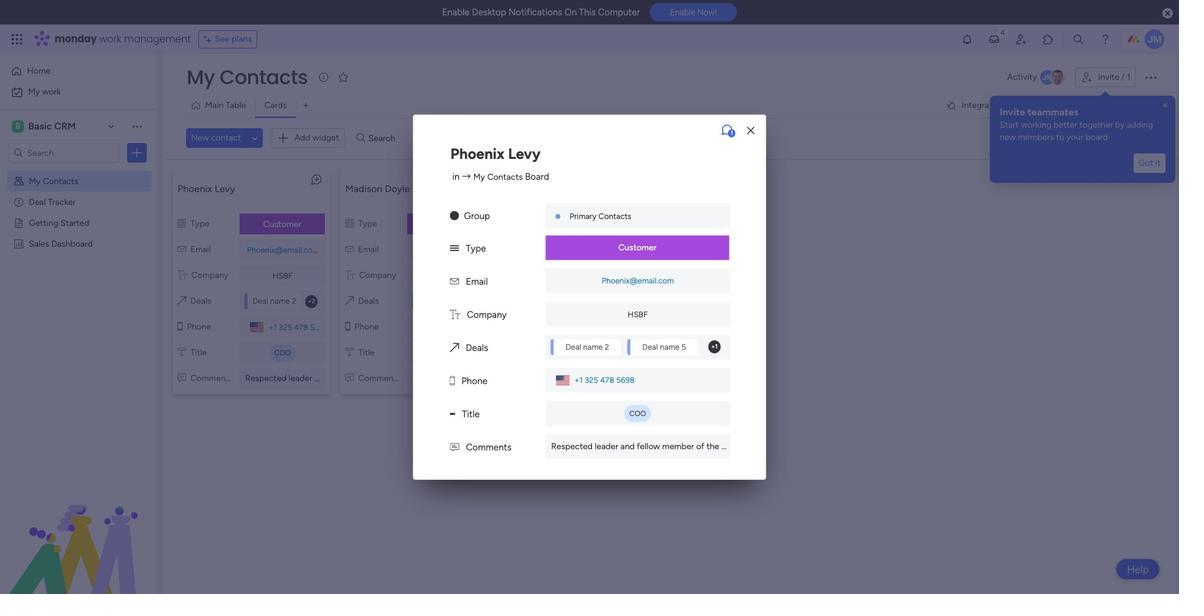 Task type: describe. For each thing, give the bounding box(es) containing it.
your
[[1067, 132, 1084, 143]]

deal name 2 inside phoenix levy dialog
[[566, 342, 610, 352]]

see plans
[[215, 34, 252, 44]]

fellow
[[637, 441, 660, 452]]

customer for doyle
[[431, 219, 469, 229]]

bindeer inc.
[[430, 271, 471, 280]]

phoenix levy dialog
[[413, 115, 821, 480]]

enable for enable now!
[[670, 8, 696, 17]]

jeremy miller image
[[1145, 29, 1165, 49]]

sales dashboard
[[29, 238, 93, 249]]

1 vertical spatial dapulse text column image
[[450, 309, 460, 320]]

by
[[1116, 120, 1125, 130]]

v2 long text column image
[[450, 442, 459, 453]]

pear
[[604, 271, 620, 280]]

invite teammates start working better together by adding new members to your board
[[1000, 106, 1154, 143]]

just
[[752, 441, 767, 452]]

v2 dropdown column image
[[450, 409, 455, 420]]

+1 854 722 0499
[[436, 323, 497, 332]]

deal tracker
[[29, 197, 76, 207]]

add widget button
[[272, 128, 345, 148]]

madison doyle
[[345, 183, 410, 194]]

+1 325 478 5698 for +1 325 478 5698 link for "v2 phone column" image
[[575, 376, 635, 385]]

invite / 1 button
[[1076, 68, 1137, 87]]

madison@email.com link
[[412, 245, 492, 254]]

cards button
[[255, 96, 296, 115]]

basic
[[28, 120, 52, 132]]

v2 search image
[[356, 131, 366, 145]]

coo for the v2 dropdown column icon
[[630, 409, 646, 418]]

my inside option
[[28, 87, 40, 97]]

Search in workspace field
[[26, 146, 103, 160]]

new
[[191, 133, 209, 143]]

v2 mobile phone image
[[178, 322, 183, 332]]

better
[[1054, 120, 1078, 130]]

member
[[662, 441, 694, 452]]

to
[[1057, 132, 1065, 143]]

primary
[[570, 211, 597, 221]]

add widget
[[295, 133, 339, 143]]

my work
[[28, 87, 61, 97]]

my work link
[[7, 82, 149, 102]]

invite for teammates
[[1000, 106, 1026, 118]]

board.
[[722, 441, 746, 452]]

getting
[[29, 217, 58, 228]]

478 for v2 mobile phone image
[[294, 323, 308, 332]]

phoenix@email.com inside phoenix levy dialog
[[602, 276, 674, 286]]

invite / 1
[[1098, 72, 1131, 82]]

madison@email.com
[[415, 245, 489, 254]]

dapulse close image
[[1163, 7, 1173, 20]]

customer for levy
[[263, 219, 301, 229]]

phone for "v2 phone column" image
[[462, 376, 488, 387]]

+1 854 722 0499 link
[[431, 319, 497, 335]]

group
[[464, 210, 490, 221]]

my contacts link
[[474, 172, 523, 182]]

email inside phoenix levy dialog
[[466, 276, 488, 287]]

lottie animation element
[[0, 471, 157, 595]]

respected leader and fellow member of the board. i just met with him.
[[551, 441, 821, 452]]

5698 for +1 325 478 5698 link for v2 mobile phone image
[[310, 323, 329, 332]]

main table button
[[186, 96, 255, 115]]

phoenix@email.com link for v2 email column image
[[245, 245, 322, 254]]

levy for type
[[508, 145, 541, 163]]

1 horizontal spatial v2 board relation small image
[[450, 342, 459, 353]]

my work option
[[7, 82, 149, 102]]

sales
[[29, 238, 49, 249]]

+1 312 563 2541 link
[[599, 319, 661, 335]]

0 horizontal spatial hsbf
[[273, 271, 293, 280]]

in
[[452, 171, 460, 182]]

public board image
[[13, 217, 25, 229]]

in → my contacts board
[[452, 171, 549, 182]]

doyle
[[385, 183, 410, 194]]

4 image
[[998, 25, 1009, 39]]

5
[[682, 342, 686, 352]]

enable now! button
[[650, 3, 737, 22]]

0 horizontal spatial phoenix@email.com
[[247, 245, 319, 254]]

on
[[565, 7, 577, 18]]

integrate
[[962, 100, 997, 111]]

deals for v2 board relation small image on the left of page
[[358, 296, 379, 306]]

help button
[[1117, 560, 1160, 580]]

integrate button
[[941, 93, 1060, 119]]

met
[[769, 441, 784, 452]]

phone right 0499
[[523, 322, 547, 332]]

3
[[628, 296, 632, 306]]

+1 325 478 5698 link for "v2 phone column" image
[[570, 373, 635, 388]]

company for bottom dapulse text column icon
[[467, 309, 507, 320]]

search everything image
[[1073, 33, 1085, 45]]

invite teammates heading
[[1000, 106, 1166, 119]]

leilani@email.com link
[[583, 245, 654, 254]]

activity
[[1008, 72, 1038, 82]]

this
[[579, 7, 596, 18]]

v2 status outline image for phoenix levy
[[178, 218, 186, 229]]

with
[[786, 441, 803, 452]]

board
[[1086, 132, 1108, 143]]

v2 status outline image for madison doyle
[[345, 218, 354, 229]]

public dashboard image
[[13, 238, 25, 249]]

325 for +1 325 478 5698 link for v2 mobile phone image
[[279, 323, 292, 332]]

row group containing phoenix levy
[[168, 164, 1175, 404]]

company for dapulse text column image
[[359, 270, 396, 280]]

contacts up tracker
[[43, 176, 78, 186]]

the
[[707, 441, 720, 452]]

contacts right primary
[[599, 211, 632, 221]]

cio
[[612, 349, 625, 357]]

inc
[[622, 271, 632, 280]]

v2 email column image for madison@email.com
[[345, 244, 354, 255]]

phoenix levy for type
[[451, 145, 541, 163]]

lottie animation image
[[0, 471, 157, 595]]

v2 phone column image
[[450, 376, 455, 387]]

monday work management
[[55, 32, 191, 46]]

main table
[[205, 100, 246, 111]]

and
[[621, 441, 635, 452]]

start
[[1000, 120, 1019, 130]]

+1 312 563 2541
[[604, 323, 661, 332]]

levy for email
[[215, 183, 235, 194]]

table
[[226, 100, 246, 111]]

phone for v2 mobile phone image
[[187, 322, 211, 332]]

deal inside list box
[[29, 197, 46, 207]]

small dropdown column outline image
[[345, 347, 354, 358]]

hsbf inside phoenix levy dialog
[[628, 310, 648, 319]]

getting started
[[29, 217, 89, 228]]

work for my
[[42, 87, 61, 97]]

leader
[[595, 441, 619, 452]]

→
[[462, 171, 471, 182]]

activity button
[[1003, 68, 1071, 87]]



Task type: vqa. For each thing, say whether or not it's contained in the screenshot.
Component ICON
no



Task type: locate. For each thing, give the bounding box(es) containing it.
1 horizontal spatial v2 small long text column image
[[345, 373, 354, 384]]

v2 board relation small image
[[178, 296, 186, 306], [450, 342, 459, 353]]

phoenix for email
[[178, 183, 212, 194]]

1 horizontal spatial phoenix levy
[[451, 145, 541, 163]]

2 horizontal spatial customer
[[619, 243, 657, 253]]

1 horizontal spatial customer
[[431, 219, 469, 229]]

see plans button
[[198, 30, 258, 49]]

1 right /
[[1127, 72, 1131, 82]]

0 horizontal spatial 325
[[279, 323, 292, 332]]

my contacts
[[187, 63, 308, 91], [29, 176, 78, 186]]

0499
[[478, 323, 497, 332]]

angle down image
[[252, 134, 258, 143]]

+1 325 478 5698 down cio
[[575, 376, 635, 385]]

1 vertical spatial levy
[[215, 183, 235, 194]]

v2 small long text column image for madison doyle
[[345, 373, 354, 384]]

1 vertical spatial coo
[[630, 409, 646, 418]]

My Contacts field
[[184, 63, 311, 91]]

1 horizontal spatial +1 325 478 5698
[[575, 376, 635, 385]]

1 horizontal spatial work
[[99, 32, 121, 46]]

phoenix levy up my contacts 'link'
[[451, 145, 541, 163]]

1 v2 small long text column image from the left
[[178, 373, 186, 384]]

0 vertical spatial my contacts
[[187, 63, 308, 91]]

started
[[61, 217, 89, 228]]

company inside phoenix levy dialog
[[467, 309, 507, 320]]

together
[[1080, 120, 1114, 130]]

1 vertical spatial 5698
[[616, 376, 635, 385]]

pear inc
[[604, 271, 632, 280]]

company
[[191, 270, 229, 280], [359, 270, 396, 280], [527, 270, 564, 280], [467, 309, 507, 320]]

new contact button
[[186, 129, 246, 148]]

filter board by person image
[[409, 132, 429, 145]]

1 left close icon
[[731, 129, 733, 137]]

v2 status outline image up v2 email column image
[[178, 218, 186, 229]]

1 horizontal spatial my contacts
[[187, 63, 308, 91]]

1 horizontal spatial 2
[[605, 342, 610, 352]]

monday marketplace image
[[1043, 33, 1055, 45]]

row group
[[168, 164, 1175, 404]]

phone
[[187, 322, 211, 332], [355, 322, 379, 332], [523, 322, 547, 332], [462, 376, 488, 387]]

325 inside row group
[[279, 323, 292, 332]]

help
[[1127, 564, 1149, 576]]

tracker
[[48, 197, 76, 207]]

v2 email column image down 'madison@email.com'
[[450, 276, 459, 287]]

home option
[[7, 61, 149, 81]]

deals for the topmost v2 board relation small icon
[[190, 296, 211, 306]]

title for phoenix
[[190, 347, 207, 358]]

1 vertical spatial 325
[[585, 376, 598, 385]]

+1 inside phoenix levy dialog
[[575, 376, 583, 385]]

phoenix@email.com link
[[245, 245, 322, 254], [599, 276, 677, 286]]

0 vertical spatial v2 board relation small image
[[178, 296, 186, 306]]

my down home
[[28, 87, 40, 97]]

add
[[295, 133, 310, 143]]

478
[[294, 323, 308, 332], [600, 376, 615, 385]]

v2 small long text column image down small dropdown column outline icon
[[345, 373, 354, 384]]

home
[[27, 66, 51, 76]]

workspace image
[[12, 120, 24, 133]]

work right monday
[[99, 32, 121, 46]]

1 inside invite / 1 button
[[1127, 72, 1131, 82]]

leilani@email.com
[[585, 245, 652, 254]]

enable inside button
[[670, 8, 696, 17]]

1 horizontal spatial coo
[[630, 409, 646, 418]]

phoenix up →
[[451, 145, 505, 163]]

2 inside phoenix levy dialog
[[605, 342, 610, 352]]

v2 small long text column image for phoenix levy
[[178, 373, 186, 384]]

0 vertical spatial phoenix levy
[[451, 145, 541, 163]]

dapulse text column image up 854
[[450, 309, 460, 320]]

1 horizontal spatial 1
[[1127, 72, 1131, 82]]

contacts left board
[[487, 172, 523, 182]]

325 inside phoenix levy dialog
[[585, 376, 598, 385]]

2 left v2 board relation small image on the left of page
[[292, 296, 296, 306]]

0 horizontal spatial +1 325 478 5698 link
[[264, 319, 329, 335]]

computer
[[598, 7, 640, 18]]

0 horizontal spatial 478
[[294, 323, 308, 332]]

phoenix levy inside phoenix levy dialog
[[451, 145, 541, 163]]

0 horizontal spatial title
[[190, 347, 207, 358]]

0 horizontal spatial levy
[[215, 183, 235, 194]]

1 horizontal spatial 325
[[585, 376, 598, 385]]

1 vertical spatial v2 email column image
[[450, 276, 459, 287]]

my up deal tracker
[[29, 176, 41, 186]]

v2 email column image
[[345, 244, 354, 255], [450, 276, 459, 287]]

1 horizontal spatial type
[[358, 218, 377, 229]]

phoenix for type
[[451, 145, 505, 163]]

5698 left v2 mobile phone icon
[[310, 323, 329, 332]]

company for topmost dapulse text column icon
[[191, 270, 229, 280]]

comments inside phoenix levy dialog
[[466, 442, 512, 453]]

1 vertical spatial +1 325 478 5698
[[575, 376, 635, 385]]

close image
[[747, 126, 755, 135]]

phone right v2 mobile phone icon
[[355, 322, 379, 332]]

0 vertical spatial 478
[[294, 323, 308, 332]]

ceo
[[443, 349, 458, 357]]

notifications image
[[961, 33, 974, 45]]

0 vertical spatial phoenix@email.com
[[247, 245, 319, 254]]

bindeer
[[430, 271, 457, 280]]

5698 for +1 325 478 5698 link for "v2 phone column" image
[[616, 376, 635, 385]]

deal name 2 inside row group
[[253, 296, 296, 306]]

board
[[525, 171, 549, 182]]

0 horizontal spatial 5698
[[310, 323, 329, 332]]

of
[[697, 441, 705, 452]]

close image
[[1161, 101, 1171, 111]]

main
[[205, 100, 224, 111]]

0 vertical spatial work
[[99, 32, 121, 46]]

v2 board relation small image up v2 mobile phone image
[[178, 296, 186, 306]]

invite for /
[[1098, 72, 1120, 82]]

1 v2 status outline image from the left
[[178, 218, 186, 229]]

0 vertical spatial phoenix
[[451, 145, 505, 163]]

0 vertical spatial 2
[[292, 296, 296, 306]]

invite
[[1098, 72, 1120, 82], [1000, 106, 1026, 118]]

1 horizontal spatial v2 status outline image
[[345, 218, 354, 229]]

1 vertical spatial 478
[[600, 376, 615, 385]]

work inside option
[[42, 87, 61, 97]]

+1 325 478 5698 link down cio
[[570, 373, 635, 388]]

2 v2 status outline image from the left
[[345, 218, 354, 229]]

i
[[748, 441, 750, 452]]

0 vertical spatial levy
[[508, 145, 541, 163]]

1 vertical spatial phoenix@email.com link
[[599, 276, 677, 286]]

phoenix@email.com link inside phoenix levy dialog
[[599, 276, 677, 286]]

coo inside row group
[[274, 349, 291, 357]]

see
[[215, 34, 230, 44]]

0 horizontal spatial customer
[[263, 219, 301, 229]]

customer inside phoenix levy dialog
[[619, 243, 657, 253]]

0 vertical spatial deal name 2
[[253, 296, 296, 306]]

my inside in → my contacts board
[[474, 172, 485, 182]]

325 for +1 325 478 5698 link for "v2 phone column" image
[[585, 376, 598, 385]]

1
[[1127, 72, 1131, 82], [731, 129, 733, 137]]

b
[[15, 121, 20, 131]]

him.
[[805, 441, 821, 452]]

respected
[[551, 441, 593, 452]]

1 vertical spatial phoenix@email.com
[[602, 276, 674, 286]]

my right →
[[474, 172, 485, 182]]

+1 325 478 5698 link left v2 mobile phone icon
[[264, 319, 329, 335]]

phoenix levy down new
[[178, 183, 235, 194]]

levy inside dialog
[[508, 145, 541, 163]]

email
[[190, 244, 211, 255], [358, 244, 379, 255], [526, 244, 547, 255], [466, 276, 488, 287]]

my contacts up deal tracker
[[29, 176, 78, 186]]

v2 status outline image down madison
[[345, 218, 354, 229]]

1 vertical spatial my contacts
[[29, 176, 78, 186]]

1 inside phoenix levy dialog
[[731, 129, 733, 137]]

0 horizontal spatial phoenix levy
[[178, 183, 235, 194]]

invite up start at the top right of page
[[1000, 106, 1026, 118]]

478 for "v2 phone column" image
[[600, 376, 615, 385]]

5698
[[310, 323, 329, 332], [616, 376, 635, 385]]

invite members image
[[1016, 33, 1028, 45]]

2 left cio
[[605, 342, 610, 352]]

work down home
[[42, 87, 61, 97]]

0 horizontal spatial phoenix
[[178, 183, 212, 194]]

levy down contact
[[215, 183, 235, 194]]

1 horizontal spatial phoenix@email.com link
[[599, 276, 677, 286]]

dapulse text column image
[[345, 270, 355, 280]]

0 horizontal spatial v2 small long text column image
[[178, 373, 186, 384]]

v2 mobile phone image
[[345, 322, 350, 332]]

title inside phoenix levy dialog
[[462, 409, 480, 420]]

coo inside phoenix levy dialog
[[630, 409, 646, 418]]

v2 email column image for phoenix@email.com
[[450, 276, 459, 287]]

my up main
[[187, 63, 215, 91]]

0 vertical spatial hsbf
[[273, 271, 293, 280]]

contacts up cards
[[220, 63, 308, 91]]

dapulse text column image down v2 email column image
[[178, 270, 187, 280]]

1 horizontal spatial invite
[[1098, 72, 1120, 82]]

0 vertical spatial v2 email column image
[[345, 244, 354, 255]]

v2 small long text column image down small dropdown column outline image
[[178, 373, 186, 384]]

type inside phoenix levy dialog
[[466, 243, 486, 254]]

contact
[[211, 133, 241, 143]]

it
[[1156, 158, 1161, 168]]

phoenix inside row group
[[178, 183, 212, 194]]

got it button
[[1134, 154, 1166, 173]]

invite inside invite teammates start working better together by adding new members to your board
[[1000, 106, 1026, 118]]

0 horizontal spatial work
[[42, 87, 61, 97]]

5698 down cio
[[616, 376, 635, 385]]

478 inside phoenix levy dialog
[[600, 376, 615, 385]]

+1 325 478 5698 link for v2 mobile phone image
[[264, 319, 329, 335]]

0 horizontal spatial v2 status outline image
[[178, 218, 186, 229]]

basic crm
[[28, 120, 76, 132]]

+1
[[269, 323, 277, 332], [436, 323, 445, 332], [604, 323, 612, 332], [575, 376, 583, 385]]

phone for v2 mobile phone icon
[[355, 322, 379, 332]]

478 down cio
[[600, 376, 615, 385]]

title right the v2 dropdown column icon
[[462, 409, 480, 420]]

+1 325 478 5698
[[269, 323, 329, 332], [575, 376, 635, 385]]

title right small dropdown column outline icon
[[358, 347, 375, 358]]

widget
[[313, 133, 339, 143]]

1 vertical spatial work
[[42, 87, 61, 97]]

1 horizontal spatial v2 email column image
[[450, 276, 459, 287]]

Search field
[[366, 130, 402, 147]]

my contacts inside list box
[[29, 176, 78, 186]]

work for monday
[[99, 32, 121, 46]]

0 horizontal spatial 1
[[731, 129, 733, 137]]

deals for the rightmost v2 board relation small icon
[[466, 342, 488, 353]]

0 vertical spatial 5698
[[310, 323, 329, 332]]

title for madison
[[358, 347, 375, 358]]

5698 inside row group
[[310, 323, 329, 332]]

v2 email column image
[[178, 244, 186, 255]]

levy up board
[[508, 145, 541, 163]]

workspace selection element
[[12, 119, 78, 134]]

v2 board relation small image
[[345, 296, 354, 306]]

update feed image
[[988, 33, 1001, 45]]

325
[[279, 323, 292, 332], [585, 376, 598, 385]]

1 horizontal spatial +1 325 478 5698 link
[[570, 373, 635, 388]]

1 horizontal spatial levy
[[508, 145, 541, 163]]

members
[[1018, 132, 1054, 143]]

0 vertical spatial invite
[[1098, 72, 1120, 82]]

854
[[447, 323, 461, 332]]

+1 325 478 5698 link
[[264, 319, 329, 335], [570, 373, 635, 388]]

inc.
[[459, 271, 471, 280]]

1 vertical spatial v2 board relation small image
[[450, 342, 459, 353]]

0 vertical spatial phoenix@email.com link
[[245, 245, 322, 254]]

dashboard
[[51, 238, 93, 249]]

notifications
[[509, 7, 562, 18]]

1 horizontal spatial 5698
[[616, 376, 635, 385]]

+1 325 478 5698 left v2 mobile phone icon
[[269, 323, 329, 332]]

0 horizontal spatial v2 board relation small image
[[178, 296, 186, 306]]

list box
[[0, 168, 157, 420]]

phoenix down new
[[178, 183, 212, 194]]

+1 325 478 5698 for +1 325 478 5698 link for v2 mobile phone image
[[269, 323, 329, 332]]

enable for enable desktop notifications on this computer
[[442, 7, 470, 18]]

got it
[[1139, 158, 1161, 168]]

+1 325 478 5698 inside phoenix levy dialog
[[575, 376, 635, 385]]

0 horizontal spatial type
[[190, 218, 209, 229]]

1 vertical spatial 2
[[605, 342, 610, 352]]

new contact
[[191, 133, 241, 143]]

0 horizontal spatial my contacts
[[29, 176, 78, 186]]

v2 status image
[[450, 243, 459, 254]]

0 horizontal spatial v2 email column image
[[345, 244, 354, 255]]

phone right "v2 phone column" image
[[462, 376, 488, 387]]

1 vertical spatial hsbf
[[628, 310, 648, 319]]

0 vertical spatial 1
[[1127, 72, 1131, 82]]

deals inside phoenix levy dialog
[[466, 342, 488, 353]]

deal
[[29, 197, 46, 207], [253, 296, 268, 306], [588, 296, 604, 306], [566, 342, 581, 352], [642, 342, 658, 352]]

0 horizontal spatial coo
[[274, 349, 291, 357]]

type for madison
[[358, 218, 377, 229]]

1 horizontal spatial dapulse text column image
[[450, 309, 460, 320]]

invite left /
[[1098, 72, 1120, 82]]

enable left "now!"
[[670, 8, 696, 17]]

coo for small dropdown column outline image
[[274, 349, 291, 357]]

0 vertical spatial dapulse text column image
[[178, 270, 187, 280]]

1 horizontal spatial hsbf
[[628, 310, 648, 319]]

help image
[[1100, 33, 1112, 45]]

1 vertical spatial deal name 2
[[566, 342, 610, 352]]

invite inside invite / 1 button
[[1098, 72, 1120, 82]]

0 horizontal spatial dapulse text column image
[[178, 270, 187, 280]]

now!
[[698, 8, 717, 17]]

1 vertical spatial phoenix
[[178, 183, 212, 194]]

v2 status outline image
[[178, 218, 186, 229], [345, 218, 354, 229]]

1 vertical spatial phoenix levy
[[178, 183, 235, 194]]

v2 email column image up dapulse text column image
[[345, 244, 354, 255]]

option
[[0, 170, 157, 172]]

0 horizontal spatial enable
[[442, 7, 470, 18]]

2 horizontal spatial type
[[466, 243, 486, 254]]

dapulse text column image
[[178, 270, 187, 280], [450, 309, 460, 320]]

1 horizontal spatial enable
[[670, 8, 696, 17]]

v2 sun image
[[450, 210, 459, 221]]

phone inside phoenix levy dialog
[[462, 376, 488, 387]]

phone right v2 mobile phone image
[[187, 322, 211, 332]]

small dropdown column outline image
[[178, 347, 186, 358]]

0 vertical spatial 325
[[279, 323, 292, 332]]

comments
[[190, 373, 233, 384], [358, 373, 401, 384], [526, 373, 569, 384], [466, 442, 512, 453]]

722
[[463, 323, 476, 332]]

0 vertical spatial +1 325 478 5698 link
[[264, 319, 329, 335]]

1 vertical spatial 1
[[731, 129, 733, 137]]

enable now!
[[670, 8, 717, 17]]

deal name 3
[[588, 296, 632, 306]]

2 horizontal spatial title
[[462, 409, 480, 420]]

contacts
[[220, 63, 308, 91], [487, 172, 523, 182], [43, 176, 78, 186], [599, 211, 632, 221]]

plans
[[232, 34, 252, 44]]

type
[[190, 218, 209, 229], [358, 218, 377, 229], [466, 243, 486, 254]]

add to favorites image
[[338, 71, 350, 83]]

desktop
[[472, 7, 507, 18]]

my contacts up table
[[187, 63, 308, 91]]

phoenix levy
[[451, 145, 541, 163], [178, 183, 235, 194]]

1 horizontal spatial 478
[[600, 376, 615, 385]]

v2 small long text column image
[[178, 373, 186, 384], [345, 373, 354, 384]]

enable left the desktop
[[442, 7, 470, 18]]

phoenix inside phoenix levy dialog
[[451, 145, 505, 163]]

0 horizontal spatial 2
[[292, 296, 296, 306]]

1 vertical spatial invite
[[1000, 106, 1026, 118]]

phoenix@email.com
[[247, 245, 319, 254], [602, 276, 674, 286]]

2 v2 small long text column image from the left
[[345, 373, 354, 384]]

5698 inside phoenix levy dialog
[[616, 376, 635, 385]]

0 horizontal spatial +1 325 478 5698
[[269, 323, 329, 332]]

v2 board relation small image down 854
[[450, 342, 459, 353]]

0 horizontal spatial phoenix@email.com link
[[245, 245, 322, 254]]

0 horizontal spatial deal name 2
[[253, 296, 296, 306]]

working
[[1021, 120, 1052, 130]]

1 horizontal spatial phoenix
[[451, 145, 505, 163]]

1 vertical spatial +1 325 478 5698 link
[[570, 373, 635, 388]]

478 left v2 mobile phone icon
[[294, 323, 308, 332]]

select product image
[[11, 33, 23, 45]]

1 horizontal spatial title
[[358, 347, 375, 358]]

type for phoenix
[[190, 218, 209, 229]]

hsbf
[[273, 271, 293, 280], [628, 310, 648, 319]]

new
[[1000, 132, 1016, 143]]

title
[[190, 347, 207, 358], [358, 347, 375, 358], [462, 409, 480, 420]]

1 horizontal spatial phoenix@email.com
[[602, 276, 674, 286]]

add view image
[[304, 101, 309, 110]]

show board description image
[[317, 71, 331, 84]]

1 horizontal spatial deal name 2
[[566, 342, 610, 352]]

0 vertical spatial coo
[[274, 349, 291, 357]]

partner
[[604, 219, 632, 229]]

management
[[124, 32, 191, 46]]

+1 325 478 5698 inside row group
[[269, 323, 329, 332]]

got
[[1139, 158, 1154, 168]]

primary contacts
[[570, 211, 632, 221]]

contacts inside in → my contacts board
[[487, 172, 523, 182]]

phoenix@email.com link for v2 email column icon corresponding to phoenix@email.com
[[599, 276, 677, 286]]

cards
[[264, 100, 287, 111]]

list box containing my contacts
[[0, 168, 157, 420]]

phoenix levy for email
[[178, 183, 235, 194]]

title right small dropdown column outline image
[[190, 347, 207, 358]]

0 vertical spatial +1 325 478 5698
[[269, 323, 329, 332]]

0 horizontal spatial invite
[[1000, 106, 1026, 118]]

home link
[[7, 61, 149, 81]]



